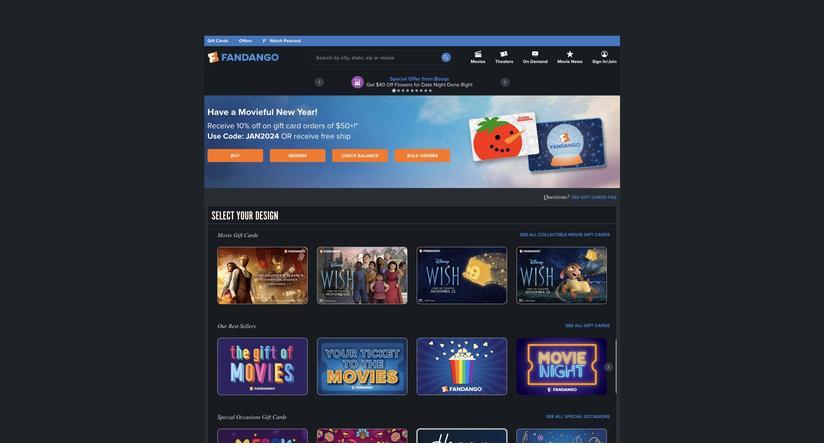 Task type: vqa. For each thing, say whether or not it's contained in the screenshot.
SPECIAL
yes



Task type: describe. For each thing, give the bounding box(es) containing it.
$40
[[376, 81, 385, 88]]

or
[[281, 130, 292, 141]]

special for special offer from bouqs get $40 off flowers for date night done right
[[390, 75, 407, 82]]

gift inside questions? see gift cards faq
[[581, 194, 590, 200]]

select your design
[[212, 209, 278, 223]]

movie news
[[557, 58, 583, 65]]

of
[[327, 120, 334, 131]]

$50+!*
[[336, 120, 358, 131]]

10%
[[236, 120, 250, 131]]

on demand
[[523, 58, 548, 65]]

movie news link
[[557, 46, 583, 69]]

off
[[252, 120, 260, 131]]

free
[[321, 130, 335, 141]]

watch peacock
[[269, 37, 301, 44]]

check balance
[[342, 152, 379, 159]]

done
[[447, 81, 459, 88]]

design
[[255, 209, 278, 223]]

fiesta 22 gift card image
[[314, 426, 410, 443]]

on
[[262, 120, 271, 131]]

movie gift cards
[[217, 232, 258, 238]]

see all gift cards
[[566, 322, 610, 329]]

sign in/join
[[592, 58, 617, 65]]

get
[[366, 81, 375, 88]]

news
[[571, 58, 583, 65]]

disney wish valentino  gift card image
[[513, 245, 610, 307]]

night
[[434, 81, 446, 88]]

movie night neon gift card image
[[513, 336, 610, 398]]

see all special occasions
[[546, 413, 610, 420]]

peacock
[[284, 37, 301, 44]]

receive
[[207, 120, 234, 131]]

best
[[228, 323, 238, 329]]

special occasions gift cards
[[217, 414, 287, 420]]

see inside questions? see gift cards faq
[[571, 194, 579, 200]]

ship
[[337, 130, 351, 141]]

jan2024
[[246, 130, 279, 142]]

sign in/join link
[[592, 46, 617, 69]]

faq
[[608, 194, 617, 200]]

buy
[[231, 152, 240, 159]]

movie for movie gift cards
[[217, 232, 232, 238]]

see all gift cards link
[[566, 322, 610, 329]]

congrats 2022 gift card image
[[513, 426, 610, 443]]

have a movieful new year! receive 10% off on gift card orders of $50+!* use code: jan2024 or receive free ship
[[207, 105, 358, 142]]

watch
[[270, 37, 283, 44]]

demand
[[530, 58, 548, 65]]

happy birthday gift card image
[[414, 426, 510, 443]]

movie right the collectible
[[568, 231, 583, 238]]

all for special
[[555, 413, 563, 420]]

in/join
[[603, 58, 617, 65]]

movieful
[[238, 105, 274, 119]]

gift inside have a movieful new year! receive 10% off on gift card orders of $50+!* use code: jan2024 or receive free ship
[[273, 120, 284, 131]]

select a slide to show tab list
[[204, 88, 620, 93]]

offers link
[[239, 37, 252, 44]]

flowers
[[395, 81, 413, 88]]



Task type: locate. For each thing, give the bounding box(es) containing it.
our
[[217, 323, 227, 329]]

special for special occasions gift cards
[[217, 414, 235, 420]]

0 horizontal spatial special
[[217, 414, 235, 420]]

the hunger games the ballad of songbirds and snakes gift card image
[[214, 245, 311, 307]]

see for see all collectible movie gift cards
[[520, 231, 528, 238]]

2 vertical spatial all
[[555, 413, 563, 420]]

gift
[[207, 37, 215, 44], [584, 231, 594, 238], [234, 232, 243, 238], [584, 322, 594, 329], [262, 414, 271, 420]]

the gift of movies gift card image
[[214, 336, 311, 398]]

see for see all gift cards
[[566, 322, 574, 329]]

region containing special offer from bouqs get $40 off flowers for date night done right
[[204, 69, 620, 95]]

see all collectible movie gift cards
[[520, 231, 610, 238]]

sellers
[[240, 323, 256, 329]]

occasions
[[584, 413, 610, 420], [236, 414, 260, 420]]

0 horizontal spatial occasions
[[236, 414, 260, 420]]

right
[[461, 81, 473, 88]]

see for see all special occasions
[[546, 413, 554, 420]]

movies link
[[471, 46, 485, 69]]

see gift cards faq link
[[571, 194, 617, 200]]

disney wish star gift card image
[[414, 245, 510, 307]]

1 horizontal spatial gift
[[581, 194, 590, 200]]

1 vertical spatial all
[[575, 322, 583, 329]]

see all special occasions link
[[546, 413, 610, 420]]

all
[[529, 231, 537, 238], [575, 322, 583, 329], [555, 413, 563, 420]]

orders
[[420, 152, 438, 159]]

cards
[[592, 194, 607, 200]]

date
[[421, 81, 432, 88]]

Search by city, state, zip or movie text field
[[308, 50, 454, 65]]

1 vertical spatial gift
[[581, 194, 590, 200]]

None search field
[[308, 50, 454, 65]]

movie for movie news
[[557, 58, 570, 65]]

questions? see gift cards faq
[[544, 194, 617, 200]]

buy link
[[207, 149, 263, 162]]

on
[[523, 58, 529, 65]]

1 horizontal spatial all
[[555, 413, 563, 420]]

gift cards link
[[207, 37, 228, 44]]

code:
[[223, 130, 244, 142]]

select
[[212, 209, 234, 223]]

sign
[[592, 58, 602, 65]]

collectible
[[538, 231, 567, 238]]

theaters
[[495, 58, 513, 65]]

bulk orders
[[407, 152, 438, 159]]

bulk orders link
[[395, 149, 450, 162]]

1 horizontal spatial special
[[390, 75, 407, 82]]

movie
[[557, 58, 570, 65], [568, 231, 583, 238], [217, 232, 232, 238]]

0 vertical spatial gift
[[273, 120, 284, 131]]

new
[[276, 105, 295, 119]]

use
[[207, 130, 221, 142]]

a
[[231, 105, 236, 119]]

theaters link
[[495, 46, 513, 69]]

special
[[390, 75, 407, 82], [564, 413, 582, 420], [217, 414, 235, 420]]

gift left "cards" at the top right of the page
[[581, 194, 590, 200]]

off
[[386, 81, 393, 88]]

balance
[[358, 152, 379, 159]]

redeem
[[289, 152, 307, 159]]

special offer from bouqs get $40 off flowers for date night done right
[[366, 75, 473, 88]]

0 vertical spatial all
[[529, 231, 537, 238]]

bouqs
[[434, 75, 449, 82]]

check balance link
[[332, 149, 388, 162]]

special inside special offer from bouqs get $40 off flowers for date night done right
[[390, 75, 407, 82]]

gift cards
[[207, 37, 228, 44]]

movies
[[471, 58, 485, 65]]

bulk
[[407, 152, 419, 159]]

check
[[342, 152, 357, 159]]

questions?
[[544, 194, 570, 200]]

disney wish group gift card image
[[314, 245, 410, 307]]

see all collectible movie gift cards link
[[520, 231, 610, 238]]

merry movies gift card image
[[214, 426, 311, 443]]

watch peacock link
[[263, 37, 301, 44]]

orders
[[303, 120, 325, 131]]

2 horizontal spatial all
[[575, 322, 583, 329]]

movie left news
[[557, 58, 570, 65]]

year!
[[297, 105, 317, 119]]

region
[[204, 69, 620, 95]]

our best sellers
[[217, 323, 256, 329]]

all for collectible
[[529, 231, 537, 238]]

for
[[414, 81, 420, 88]]

your
[[236, 209, 253, 223]]

movie down select
[[217, 232, 232, 238]]

offers
[[239, 37, 252, 44]]

receive
[[294, 130, 319, 141]]

popcorn pride gift card image
[[414, 336, 510, 398]]

redeem link
[[270, 149, 325, 162]]

have
[[207, 105, 229, 119]]

2 horizontal spatial special
[[564, 413, 582, 420]]

1 horizontal spatial occasions
[[584, 413, 610, 420]]

cards
[[216, 37, 228, 44], [595, 231, 610, 238], [244, 232, 258, 238], [595, 322, 610, 329], [272, 414, 287, 420]]

all for gift
[[575, 322, 583, 329]]

see
[[571, 194, 579, 200], [520, 231, 528, 238], [566, 322, 574, 329], [546, 413, 554, 420]]

movie night in gift card image
[[613, 336, 710, 398]]

your ticket to the movies gift card image
[[314, 336, 410, 398]]

gift
[[273, 120, 284, 131], [581, 194, 590, 200]]

fandango gift cards image
[[461, 105, 612, 178]]

gift right on
[[273, 120, 284, 131]]

0 horizontal spatial all
[[529, 231, 537, 238]]

offer
[[408, 75, 420, 82]]

from
[[422, 75, 433, 82]]

on demand link
[[523, 46, 548, 69]]

0 horizontal spatial gift
[[273, 120, 284, 131]]

card
[[286, 120, 301, 131]]



